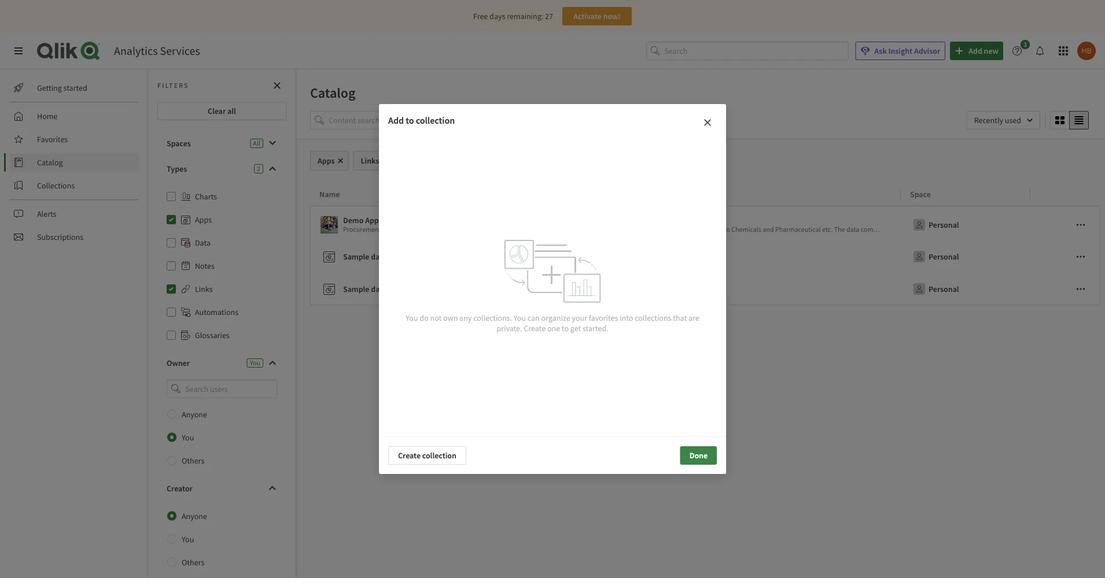 Task type: describe. For each thing, give the bounding box(es) containing it.
data for sample data app button corresponding to 2nd cell from the top's the personal cell
[[371, 252, 387, 262]]

not
[[430, 313, 442, 323]]

personal for "personal" button for 2nd cell from the top's the personal cell
[[929, 252, 960, 262]]

navigation pane element
[[0, 74, 148, 251]]

sample data app button for the personal cell related to third cell from the top
[[320, 278, 897, 301]]

sample data app for sample data app button corresponding to the personal cell related to third cell from the top
[[343, 284, 402, 295]]

ask insight advisor button
[[856, 42, 946, 60]]

links inside button
[[361, 156, 379, 166]]

create collection
[[398, 451, 457, 461]]

Search text field
[[665, 42, 849, 60]]

chemicals
[[732, 225, 762, 234]]

types
[[167, 164, 187, 174]]

data inside demo app - sap procurement procurement application from a global holding company. the daughter companies are active in electronic products and automotive to chemicals and pharmaceutical etc. the data comes from a sap bw system.
[[847, 225, 860, 234]]

0 horizontal spatial apps
[[195, 215, 212, 225]]

creator button
[[157, 480, 287, 498]]

into
[[620, 313, 634, 323]]

started.
[[583, 323, 609, 334]]

application
[[383, 225, 416, 234]]

add to collection
[[388, 115, 455, 126]]

personal cell for 2nd cell from the top
[[901, 241, 1031, 273]]

owner
[[167, 358, 190, 369]]

-
[[381, 215, 383, 226]]

personal for "personal" button related to the personal cell corresponding to third cell from the bottom of the page
[[929, 220, 960, 230]]

collections link
[[9, 177, 139, 195]]

collections
[[37, 181, 75, 191]]

you inside owner option group
[[182, 433, 194, 443]]

bw
[[915, 225, 924, 234]]

demo app - sap procurement procurement application from a global holding company. the daughter companies are active in electronic products and automotive to chemicals and pharmaceutical etc. the data comes from a sap bw system.
[[343, 215, 948, 234]]

all
[[228, 106, 236, 116]]

one
[[548, 323, 560, 334]]

organize
[[542, 313, 571, 323]]

2 a from the left
[[897, 225, 900, 234]]

app for third cell from the top
[[388, 284, 402, 295]]

daughter
[[522, 225, 549, 234]]

1 cell from the top
[[1031, 206, 1101, 241]]

demo
[[343, 215, 364, 226]]

get
[[571, 323, 581, 334]]

notes
[[195, 261, 215, 272]]

done button
[[681, 447, 717, 465]]

add
[[388, 115, 404, 126]]

charts
[[195, 192, 217, 202]]

ask insight advisor
[[875, 46, 941, 56]]

analytics
[[114, 44, 158, 58]]

2 cell from the top
[[1031, 241, 1101, 273]]

0 horizontal spatial to
[[406, 115, 414, 126]]

done
[[690, 451, 708, 461]]

are inside you do not own any collections. you can organize your favorites into collections that are private. create one to get started.
[[689, 313, 700, 323]]

you do not own any collections. you can organize your favorites into collections that are private. create one to get started.
[[406, 313, 700, 334]]

creator
[[167, 484, 193, 494]]

recently used image
[[967, 111, 1041, 130]]

are inside demo app - sap procurement procurement application from a global holding company. the daughter companies are active in electronic products and automotive to chemicals and pharmaceutical etc. the data comes from a sap bw system.
[[583, 225, 593, 234]]

insight
[[889, 46, 913, 56]]

own
[[443, 313, 458, 323]]

remaining:
[[507, 11, 544, 21]]

0 horizontal spatial sap
[[385, 215, 399, 226]]

companies
[[550, 225, 582, 234]]

apps button
[[310, 151, 349, 171]]

all
[[457, 115, 466, 126]]

add to collection dialog
[[379, 104, 727, 475]]

collection inside button
[[423, 451, 457, 461]]

others for creator option group
[[182, 558, 205, 568]]

home
[[37, 111, 57, 122]]

automotive
[[690, 225, 723, 234]]

to inside you do not own any collections. you can organize your favorites into collections that are private. create one to get started.
[[562, 323, 569, 334]]

searchbar element
[[646, 42, 849, 60]]

system.
[[926, 225, 948, 234]]

comes
[[861, 225, 880, 234]]

clear all button
[[157, 102, 287, 120]]

electronic
[[620, 225, 648, 234]]

0 vertical spatial catalog
[[310, 84, 356, 101]]

apps inside "apps" 'button'
[[318, 156, 335, 166]]

sample data app button for 2nd cell from the top's the personal cell
[[320, 245, 897, 269]]

activate now!
[[574, 11, 621, 21]]

catalog inside navigation pane element
[[37, 157, 63, 168]]

subscriptions
[[37, 232, 83, 243]]

personal cell for third cell from the bottom of the page
[[901, 206, 1031, 241]]

all filters
[[457, 115, 488, 126]]

personal button for 2nd cell from the top's the personal cell
[[911, 248, 962, 266]]

free
[[474, 11, 488, 21]]

switch view group
[[1051, 111, 1090, 130]]

products
[[650, 225, 676, 234]]

favorites
[[589, 313, 619, 323]]

personal button for the personal cell related to third cell from the top
[[911, 280, 962, 299]]

can
[[528, 313, 540, 323]]

others for owner option group
[[182, 456, 205, 466]]

clear all
[[208, 106, 236, 116]]

filters
[[157, 81, 189, 90]]

active
[[594, 225, 611, 234]]

etc.
[[823, 225, 833, 234]]

2
[[257, 164, 261, 173]]

filters
[[468, 115, 488, 126]]

glossaries
[[195, 331, 230, 341]]

qlik sense app image
[[321, 217, 338, 234]]

you inside creator option group
[[182, 535, 194, 545]]



Task type: locate. For each thing, give the bounding box(es) containing it.
alerts
[[37, 209, 56, 219]]

to left get
[[562, 323, 569, 334]]

sap right the -
[[385, 215, 399, 226]]

1 horizontal spatial catalog
[[310, 84, 356, 101]]

0 vertical spatial data
[[847, 225, 860, 234]]

to inside demo app - sap procurement procurement application from a global holding company. the daughter companies are active in electronic products and automotive to chemicals and pharmaceutical etc. the data comes from a sap bw system.
[[724, 225, 730, 234]]

sample for sample data app button corresponding to the personal cell related to third cell from the top
[[343, 284, 370, 295]]

space
[[911, 189, 931, 199]]

catalog down the favorites
[[37, 157, 63, 168]]

data
[[847, 225, 860, 234], [371, 252, 387, 262], [371, 284, 387, 295]]

27
[[545, 11, 553, 21]]

name
[[320, 189, 340, 199]]

catalog
[[310, 84, 356, 101], [37, 157, 63, 168]]

free days remaining: 27
[[474, 11, 553, 21]]

you
[[406, 313, 418, 323], [514, 313, 526, 323], [250, 359, 261, 368], [182, 433, 194, 443], [182, 535, 194, 545]]

1 vertical spatial apps
[[195, 215, 212, 225]]

1 horizontal spatial from
[[882, 225, 896, 234]]

1 horizontal spatial to
[[562, 323, 569, 334]]

1 anyone from the top
[[182, 410, 207, 420]]

apps
[[318, 156, 335, 166], [195, 215, 212, 225]]

1 app from the top
[[388, 252, 402, 262]]

2 personal cell from the top
[[901, 241, 1031, 273]]

now!
[[603, 11, 621, 21]]

0 vertical spatial sample data app button
[[320, 245, 897, 269]]

to
[[406, 115, 414, 126], [724, 225, 730, 234], [562, 323, 569, 334]]

close sidebar menu image
[[14, 46, 23, 56]]

catalog up the content search text box
[[310, 84, 356, 101]]

anyone for owner option group
[[182, 410, 207, 420]]

and right chemicals at the right top of page
[[763, 225, 774, 234]]

0 vertical spatial others
[[182, 456, 205, 466]]

0 vertical spatial apps
[[318, 156, 335, 166]]

2 others from the top
[[182, 558, 205, 568]]

1 the from the left
[[510, 225, 521, 234]]

3 personal cell from the top
[[901, 273, 1031, 306]]

2 anyone from the top
[[182, 512, 207, 522]]

sample data app for sample data app button corresponding to 2nd cell from the top's the personal cell
[[343, 252, 402, 262]]

home link
[[9, 107, 139, 126]]

0 horizontal spatial are
[[583, 225, 593, 234]]

others inside creator option group
[[182, 558, 205, 568]]

anyone down creator
[[182, 512, 207, 522]]

data for sample data app button corresponding to the personal cell related to third cell from the top
[[371, 284, 387, 295]]

activate now! link
[[563, 7, 632, 25]]

advisor
[[915, 46, 941, 56]]

sap
[[385, 215, 399, 226], [902, 225, 913, 234]]

alerts link
[[9, 205, 139, 223]]

cell
[[1031, 206, 1101, 241], [1031, 241, 1101, 273], [1031, 273, 1101, 306]]

create collection button
[[388, 447, 467, 465]]

catalog link
[[9, 153, 139, 172]]

2 the from the left
[[835, 225, 846, 234]]

1 horizontal spatial are
[[689, 313, 700, 323]]

3 personal from the top
[[929, 284, 960, 295]]

holding
[[457, 225, 479, 234]]

0 vertical spatial collection
[[416, 115, 455, 126]]

activate
[[574, 11, 602, 21]]

links down notes
[[195, 284, 213, 295]]

personal cell
[[901, 206, 1031, 241], [901, 241, 1031, 273], [901, 273, 1031, 306]]

1 and from the left
[[677, 225, 688, 234]]

and
[[677, 225, 688, 234], [763, 225, 774, 234]]

are left the active
[[583, 225, 593, 234]]

anyone
[[182, 410, 207, 420], [182, 512, 207, 522]]

global
[[437, 225, 455, 234]]

to left chemicals at the right top of page
[[724, 225, 730, 234]]

2 app from the top
[[388, 284, 402, 295]]

1 from from the left
[[417, 225, 431, 234]]

personal
[[929, 220, 960, 230], [929, 252, 960, 262], [929, 284, 960, 295]]

procurement right qlik sense app image
[[343, 225, 381, 234]]

0 horizontal spatial a
[[432, 225, 436, 234]]

personal for the personal cell related to third cell from the top's "personal" button
[[929, 284, 960, 295]]

1 sample from the top
[[343, 252, 370, 262]]

1 vertical spatial sample data app button
[[320, 278, 897, 301]]

apps up data
[[195, 215, 212, 225]]

the left daughter at the left
[[510, 225, 521, 234]]

1 vertical spatial create
[[398, 451, 421, 461]]

sample
[[343, 252, 370, 262], [343, 284, 370, 295]]

collections.
[[474, 313, 512, 323]]

getting
[[37, 83, 62, 93]]

1 vertical spatial app
[[388, 284, 402, 295]]

2 sample data app from the top
[[343, 284, 402, 295]]

0 horizontal spatial create
[[398, 451, 421, 461]]

0 vertical spatial are
[[583, 225, 593, 234]]

1 vertical spatial anyone
[[182, 512, 207, 522]]

1 horizontal spatial the
[[835, 225, 846, 234]]

filters region
[[296, 109, 1106, 139]]

all filters button
[[436, 111, 512, 130]]

close image
[[703, 118, 713, 127]]

1 vertical spatial others
[[182, 558, 205, 568]]

personal button for the personal cell corresponding to third cell from the bottom of the page
[[911, 216, 962, 234]]

0 vertical spatial links
[[361, 156, 379, 166]]

0 vertical spatial anyone
[[182, 410, 207, 420]]

personal cell for third cell from the top
[[901, 273, 1031, 306]]

app for 2nd cell from the top
[[388, 252, 402, 262]]

3 cell from the top
[[1031, 273, 1101, 306]]

2 sample data app button from the top
[[320, 278, 897, 301]]

analytics services element
[[114, 44, 200, 58]]

anyone down owner
[[182, 410, 207, 420]]

the
[[510, 225, 521, 234], [835, 225, 846, 234]]

getting started
[[37, 83, 87, 93]]

0 vertical spatial app
[[388, 252, 402, 262]]

analytics services
[[114, 44, 200, 58]]

and right products
[[677, 225, 688, 234]]

sap left the bw
[[902, 225, 913, 234]]

0 vertical spatial to
[[406, 115, 414, 126]]

0 horizontal spatial catalog
[[37, 157, 63, 168]]

0 horizontal spatial from
[[417, 225, 431, 234]]

1 others from the top
[[182, 456, 205, 466]]

a left "global"
[[432, 225, 436, 234]]

1 vertical spatial collection
[[423, 451, 457, 461]]

private.
[[497, 323, 522, 334]]

1 horizontal spatial links
[[361, 156, 379, 166]]

1 vertical spatial personal button
[[911, 248, 962, 266]]

started
[[63, 83, 87, 93]]

from left "global"
[[417, 225, 431, 234]]

clear
[[208, 106, 226, 116]]

apps up name in the top of the page
[[318, 156, 335, 166]]

create inside you do not own any collections. you can organize your favorites into collections that are private. create one to get started.
[[524, 323, 546, 334]]

from right "comes"
[[882, 225, 896, 234]]

0 horizontal spatial links
[[195, 284, 213, 295]]

app
[[388, 252, 402, 262], [388, 284, 402, 295]]

subscriptions link
[[9, 228, 139, 247]]

favorites link
[[9, 130, 139, 149]]

sample data app button down the active
[[320, 245, 897, 269]]

1 vertical spatial personal
[[929, 252, 960, 262]]

1 sample data app button from the top
[[320, 245, 897, 269]]

1 vertical spatial catalog
[[37, 157, 63, 168]]

sample data app button
[[320, 245, 897, 269], [320, 278, 897, 301]]

1 vertical spatial to
[[724, 225, 730, 234]]

links
[[361, 156, 379, 166], [195, 284, 213, 295]]

anyone for creator option group
[[182, 512, 207, 522]]

sample for sample data app button corresponding to 2nd cell from the top's the personal cell
[[343, 252, 370, 262]]

2 vertical spatial personal button
[[911, 280, 962, 299]]

0 vertical spatial personal
[[929, 220, 960, 230]]

0 horizontal spatial procurement
[[343, 225, 381, 234]]

company.
[[480, 225, 509, 234]]

favorites
[[37, 134, 68, 145]]

2 personal from the top
[[929, 252, 960, 262]]

getting started link
[[9, 79, 139, 97]]

0 horizontal spatial and
[[677, 225, 688, 234]]

1 vertical spatial data
[[371, 252, 387, 262]]

anyone inside creator option group
[[182, 512, 207, 522]]

2 vertical spatial to
[[562, 323, 569, 334]]

from
[[417, 225, 431, 234], [882, 225, 896, 234]]

others inside owner option group
[[182, 456, 205, 466]]

1 sample data app from the top
[[343, 252, 402, 262]]

2 vertical spatial personal
[[929, 284, 960, 295]]

1 horizontal spatial and
[[763, 225, 774, 234]]

links button
[[353, 151, 393, 171]]

Content search text field
[[329, 111, 426, 130]]

1 vertical spatial sample data app
[[343, 284, 402, 295]]

1 horizontal spatial sap
[[902, 225, 913, 234]]

2 personal button from the top
[[911, 248, 962, 266]]

that
[[673, 313, 687, 323]]

data
[[195, 238, 211, 248]]

anyone inside owner option group
[[182, 410, 207, 420]]

any
[[460, 313, 472, 323]]

1 horizontal spatial a
[[897, 225, 900, 234]]

1 horizontal spatial procurement
[[400, 215, 446, 226]]

collection
[[416, 115, 455, 126], [423, 451, 457, 461]]

2 sample from the top
[[343, 284, 370, 295]]

1 vertical spatial links
[[195, 284, 213, 295]]

are
[[583, 225, 593, 234], [689, 313, 700, 323]]

1 vertical spatial sample
[[343, 284, 370, 295]]

create
[[524, 323, 546, 334], [398, 451, 421, 461]]

in
[[613, 225, 618, 234]]

2 and from the left
[[763, 225, 774, 234]]

creator option group
[[157, 505, 287, 575]]

2 horizontal spatial to
[[724, 225, 730, 234]]

services
[[160, 44, 200, 58]]

0 vertical spatial create
[[524, 323, 546, 334]]

owner option group
[[157, 403, 287, 473]]

1 personal button from the top
[[911, 216, 962, 234]]

pharmaceutical
[[776, 225, 821, 234]]

1 horizontal spatial create
[[524, 323, 546, 334]]

ask
[[875, 46, 887, 56]]

0 vertical spatial sample
[[343, 252, 370, 262]]

2 from from the left
[[882, 225, 896, 234]]

your
[[572, 313, 588, 323]]

create inside create collection button
[[398, 451, 421, 461]]

sample data app button up favorites at the right bottom of the page
[[320, 278, 897, 301]]

1 a from the left
[[432, 225, 436, 234]]

do
[[420, 313, 429, 323]]

1 personal from the top
[[929, 220, 960, 230]]

the right etc.
[[835, 225, 846, 234]]

0 vertical spatial personal button
[[911, 216, 962, 234]]

to right add
[[406, 115, 414, 126]]

days
[[490, 11, 506, 21]]

automations
[[195, 307, 239, 318]]

a left the bw
[[897, 225, 900, 234]]

are right that at the right
[[689, 313, 700, 323]]

1 vertical spatial are
[[689, 313, 700, 323]]

2 vertical spatial data
[[371, 284, 387, 295]]

procurement right the -
[[400, 215, 446, 226]]

links right "apps" 'button'
[[361, 156, 379, 166]]

app
[[365, 215, 379, 226]]

1 horizontal spatial apps
[[318, 156, 335, 166]]

collections
[[635, 313, 672, 323]]

1 personal cell from the top
[[901, 206, 1031, 241]]

0 vertical spatial sample data app
[[343, 252, 402, 262]]

procurement
[[400, 215, 446, 226], [343, 225, 381, 234]]

0 horizontal spatial the
[[510, 225, 521, 234]]

3 personal button from the top
[[911, 280, 962, 299]]



Task type: vqa. For each thing, say whether or not it's contained in the screenshot.
the right "from"
yes



